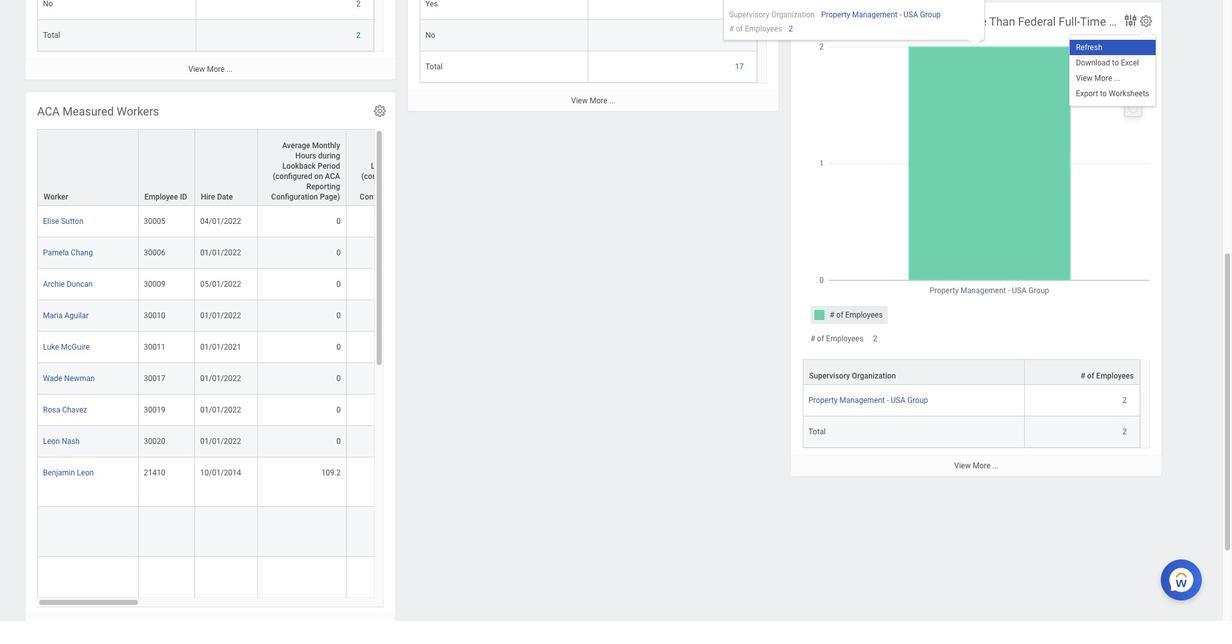Task type: vqa. For each thing, say whether or not it's contained in the screenshot.


Task type: locate. For each thing, give the bounding box(es) containing it.
2 configuration from the left
[[360, 193, 407, 202]]

employee
[[144, 193, 178, 202]]

aguilar
[[64, 311, 89, 320]]

1 hours from the left
[[295, 152, 316, 161]]

average for monthly
[[282, 141, 310, 150]]

lookback for monthly
[[282, 162, 316, 171]]

2 01/01/2022 from the top
[[200, 311, 241, 320]]

elise sutton
[[43, 217, 83, 226]]

0 vertical spatial to
[[1112, 58, 1119, 67]]

usa inside tooltip
[[904, 10, 918, 19]]

worker
[[44, 193, 68, 202]]

to left excel
[[1112, 58, 1119, 67]]

... inside aca qualified employees enrollment count element
[[227, 65, 233, 74]]

1 vertical spatial leon
[[77, 469, 94, 478]]

2 on from the left
[[403, 172, 412, 181]]

0 horizontal spatial average
[[282, 141, 310, 150]]

2 time from the left
[[1080, 15, 1106, 28]]

supervisory up total element
[[809, 372, 850, 381]]

4 01/01/2022 from the top
[[200, 406, 241, 415]]

cell
[[37, 507, 139, 557], [139, 507, 195, 557], [195, 507, 258, 557], [258, 507, 347, 557], [347, 507, 435, 557], [37, 557, 139, 606], [139, 557, 195, 606], [195, 557, 258, 606], [258, 557, 347, 606], [347, 557, 435, 606]]

average inside the average weekly hours during lookback period (configured on aca reporting configuration page)
[[374, 141, 402, 150]]

1 vertical spatial usa
[[891, 396, 906, 405]]

more inside aca qualified employees enrollment count element
[[207, 65, 225, 74]]

2 button inside aca qualified employees enrollment count element
[[356, 30, 363, 41]]

view inside aca qualified employees enrollment count element
[[188, 65, 205, 74]]

1 vertical spatial -
[[887, 396, 889, 405]]

2 horizontal spatial #
[[1081, 372, 1086, 381]]

1 vertical spatial total
[[426, 62, 443, 71]]

view inside part-time employees working more than federal full-time standard element
[[954, 462, 971, 471]]

hours
[[295, 152, 316, 161], [384, 152, 405, 161]]

0 vertical spatial of
[[736, 24, 743, 33]]

average weekly hours during lookback period (configured on aca reporting configuration page) button
[[347, 130, 435, 205]]

1 average from the left
[[282, 141, 310, 150]]

view more ... inside part-time employees for aca element
[[571, 96, 616, 105]]

configuration down monthly
[[271, 193, 318, 202]]

- left working
[[900, 10, 902, 19]]

1 horizontal spatial during
[[407, 152, 429, 161]]

date
[[217, 193, 233, 202]]

1 vertical spatial supervisory organization
[[809, 372, 896, 381]]

view more ... inside part-time employees working more than federal full-time standard element
[[954, 462, 999, 471]]

average
[[282, 141, 310, 150], [374, 141, 402, 150]]

management inside part-time employees working more than federal full-time standard element
[[840, 396, 885, 405]]

2
[[789, 24, 793, 33], [356, 31, 361, 40], [873, 334, 878, 343], [1123, 396, 1127, 405], [1123, 428, 1127, 437]]

full-
[[1059, 15, 1080, 28]]

aca qualified employees enrollment count element
[[26, 0, 395, 80]]

configuration down the weekly
[[360, 193, 407, 202]]

during down the weekly
[[407, 152, 429, 161]]

maria aguilar link
[[43, 309, 89, 320]]

6 0 from the top
[[336, 374, 341, 383]]

view more ...
[[188, 65, 233, 74], [1076, 74, 1120, 83], [571, 96, 616, 105], [954, 462, 999, 471]]

configuration inside average monthly hours during lookback period (configured on aca reporting configuration page)
[[271, 193, 318, 202]]

archie duncan
[[43, 280, 93, 289]]

1 horizontal spatial aca
[[325, 172, 340, 181]]

(configured inside average monthly hours during lookback period (configured on aca reporting configuration page)
[[273, 172, 312, 181]]

average weekly hours during lookback period (configured on aca reporting configuration page)
[[360, 141, 429, 202]]

mcguire
[[61, 343, 90, 352]]

reporting inside average monthly hours during lookback period (configured on aca reporting configuration page)
[[306, 182, 340, 191]]

view more ... option
[[1070, 71, 1156, 86]]

0 horizontal spatial time
[[828, 15, 854, 28]]

hours down monthly
[[295, 152, 316, 161]]

row containing archie duncan
[[37, 269, 1141, 300]]

reporting down monthly
[[306, 182, 340, 191]]

1 horizontal spatial (configured
[[361, 172, 401, 181]]

30005
[[144, 217, 165, 226]]

newman
[[64, 374, 95, 383]]

0 vertical spatial group
[[920, 10, 941, 19]]

0 for 30020
[[336, 437, 341, 446]]

aca inside average monthly hours during lookback period (configured on aca reporting configuration page)
[[325, 172, 340, 181]]

... inside part-time employees working more than federal full-time standard element
[[993, 462, 999, 471]]

row containing luke mcguire
[[37, 332, 1141, 363]]

total element
[[809, 425, 826, 437]]

(configured inside the average weekly hours during lookback period (configured on aca reporting configuration page)
[[361, 172, 401, 181]]

reporting inside the average weekly hours during lookback period (configured on aca reporting configuration page)
[[395, 182, 429, 191]]

1 time from the left
[[828, 15, 854, 28]]

1 vertical spatial supervisory
[[809, 372, 850, 381]]

export to worksheets
[[1076, 89, 1150, 98]]

configuration for average monthly hours during lookback period (configured on aca reporting configuration page)
[[271, 193, 318, 202]]

no
[[426, 31, 435, 40]]

average for weekly
[[374, 141, 402, 150]]

1 vertical spatial view more ... link
[[408, 90, 779, 111]]

0
[[336, 217, 341, 226], [336, 248, 341, 257], [336, 280, 341, 289], [336, 311, 341, 320], [336, 343, 341, 352], [336, 374, 341, 383], [336, 406, 341, 415], [336, 437, 341, 446]]

1 horizontal spatial view more ... link
[[408, 90, 779, 111]]

0 vertical spatial -
[[900, 10, 902, 19]]

1 vertical spatial organization
[[852, 372, 896, 381]]

aca
[[37, 105, 60, 118], [325, 172, 340, 181], [414, 172, 429, 181]]

on inside the average weekly hours during lookback period (configured on aca reporting configuration page)
[[403, 172, 412, 181]]

1 page) from the left
[[320, 193, 340, 202]]

1 horizontal spatial # of employees
[[1081, 372, 1134, 381]]

1 horizontal spatial lookback
[[371, 162, 404, 171]]

lookback
[[282, 162, 316, 171], [371, 162, 404, 171]]

leon left 'nash'
[[43, 437, 60, 446]]

more inside part-time employees for aca element
[[590, 96, 608, 105]]

5 01/01/2022 from the top
[[200, 437, 241, 446]]

more for view more ... link corresponding to 2
[[207, 65, 225, 74]]

2 button
[[789, 24, 795, 34], [356, 30, 363, 41], [873, 334, 880, 344], [1123, 396, 1129, 406], [1123, 427, 1129, 437]]

aca inside the average weekly hours during lookback period (configured on aca reporting configuration page)
[[414, 172, 429, 181]]

total inside part-time employees working more than federal full-time standard element
[[809, 428, 826, 437]]

tooltip containing supervisory organization
[[724, 0, 985, 53]]

average monthly hours during lookback period (configured on aca reporting configuration page) column header
[[258, 129, 347, 207]]

1 01/01/2022 from the top
[[200, 248, 241, 257]]

lookback for weekly
[[371, 162, 404, 171]]

of inside 'popup button'
[[1087, 372, 1095, 381]]

0 vertical spatial organization
[[771, 10, 815, 19]]

1 horizontal spatial average
[[374, 141, 402, 150]]

1 vertical spatial property
[[809, 396, 838, 405]]

supervisory up # of employees 2
[[729, 10, 770, 19]]

property inside part-time employees working more than federal full-time standard element
[[809, 396, 838, 405]]

row
[[37, 0, 374, 20], [420, 0, 757, 20], [37, 20, 374, 51], [420, 20, 757, 51], [420, 51, 757, 83], [37, 129, 1141, 207], [37, 206, 1141, 238], [37, 238, 1141, 269], [37, 269, 1141, 300], [37, 300, 1141, 332], [37, 332, 1141, 363], [803, 360, 1141, 385], [37, 363, 1141, 395], [803, 385, 1141, 417], [37, 395, 1141, 426], [803, 417, 1141, 448], [37, 426, 1141, 458], [37, 458, 1141, 507], [37, 507, 1141, 557], [37, 557, 1141, 606]]

time
[[828, 15, 854, 28], [1080, 15, 1106, 28]]

2 horizontal spatial aca
[[414, 172, 429, 181]]

17
[[735, 62, 744, 71]]

hire
[[201, 193, 215, 202]]

0 horizontal spatial of
[[736, 24, 743, 33]]

1 vertical spatial # of employees
[[1081, 372, 1134, 381]]

average left the weekly
[[374, 141, 402, 150]]

01/01/2022 for 30017
[[200, 374, 241, 383]]

2 average from the left
[[374, 141, 402, 150]]

employees
[[856, 15, 912, 28], [745, 24, 782, 33], [826, 334, 864, 343], [1096, 372, 1134, 381]]

0 horizontal spatial view more ... link
[[26, 58, 395, 80]]

on down the weekly
[[403, 172, 412, 181]]

1 vertical spatial group
[[908, 396, 928, 405]]

0 vertical spatial #
[[729, 24, 734, 33]]

2 (configured from the left
[[361, 172, 401, 181]]

1 0 from the top
[[336, 217, 341, 226]]

1 horizontal spatial total
[[426, 62, 443, 71]]

01/01/2022 for 30010
[[200, 311, 241, 320]]

wade
[[43, 374, 62, 383]]

0 horizontal spatial reporting
[[306, 182, 340, 191]]

leon
[[43, 437, 60, 446], [77, 469, 94, 478]]

-
[[900, 10, 902, 19], [887, 396, 889, 405]]

configure aca measured workers image
[[373, 104, 387, 118]]

usa inside row
[[891, 396, 906, 405]]

2 period from the left
[[406, 162, 429, 171]]

1 horizontal spatial reporting
[[395, 182, 429, 191]]

aca measured workers
[[37, 105, 159, 118]]

row containing property management - usa group
[[803, 385, 1141, 417]]

0 for 30017
[[336, 374, 341, 383]]

1 configuration from the left
[[271, 193, 318, 202]]

2 vertical spatial total
[[809, 428, 826, 437]]

average inside average monthly hours during lookback period (configured on aca reporting configuration page)
[[282, 141, 310, 150]]

during inside average monthly hours during lookback period (configured on aca reporting configuration page)
[[318, 152, 340, 161]]

view
[[188, 65, 205, 74], [1076, 74, 1093, 83], [571, 96, 588, 105], [954, 462, 971, 471]]

period inside the average weekly hours during lookback period (configured on aca reporting configuration page)
[[406, 162, 429, 171]]

3 01/01/2022 from the top
[[200, 374, 241, 383]]

usa
[[904, 10, 918, 19], [891, 396, 906, 405]]

hours for weekly
[[384, 152, 405, 161]]

worker button
[[38, 130, 138, 205]]

on down monthly
[[314, 172, 323, 181]]

0 horizontal spatial lookback
[[282, 162, 316, 171]]

total
[[43, 31, 60, 40], [426, 62, 443, 71], [809, 428, 826, 437]]

1 horizontal spatial supervisory
[[809, 372, 850, 381]]

aca for average weekly hours during lookback period (configured on aca reporting configuration page)
[[414, 172, 429, 181]]

2 vertical spatial of
[[1087, 372, 1095, 381]]

property management - usa group inside part-time employees working more than federal full-time standard element
[[809, 396, 928, 405]]

average monthly hours during lookback period (configured on aca reporting configuration page) button
[[258, 130, 346, 205]]

... inside part-time employees for aca element
[[609, 96, 616, 105]]

1 horizontal spatial -
[[900, 10, 902, 19]]

average left monthly
[[282, 141, 310, 150]]

0 horizontal spatial leon
[[43, 437, 60, 446]]

...
[[227, 65, 233, 74], [1114, 74, 1120, 83], [609, 96, 616, 105], [993, 462, 999, 471]]

part-time employees working more than federal full-time standard element
[[791, 3, 1162, 476]]

configuration for average weekly hours during lookback period (configured on aca reporting configuration page)
[[360, 193, 407, 202]]

reset image
[[1126, 100, 1141, 116]]

group inside part-time employees working more than federal full-time standard element
[[908, 396, 928, 405]]

weekly
[[404, 141, 429, 150]]

01/01/2022
[[200, 248, 241, 257], [200, 311, 241, 320], [200, 374, 241, 383], [200, 406, 241, 415], [200, 437, 241, 446]]

elise
[[43, 217, 59, 226]]

total inside aca qualified employees enrollment count element
[[43, 31, 60, 40]]

period down monthly
[[318, 162, 340, 171]]

maria aguilar
[[43, 311, 89, 320]]

0 horizontal spatial total
[[43, 31, 60, 40]]

part-time employees for aca element
[[408, 0, 779, 111]]

group for the topmost property management - usa group link
[[920, 10, 941, 19]]

usa for the topmost property management - usa group link
[[904, 10, 918, 19]]

0 vertical spatial # of employees
[[811, 334, 864, 343]]

1 horizontal spatial organization
[[852, 372, 896, 381]]

lookback down monthly
[[282, 162, 316, 171]]

period
[[318, 162, 340, 171], [406, 162, 429, 171]]

view more ... for view more ... link corresponding to 2
[[188, 65, 233, 74]]

1 horizontal spatial to
[[1112, 58, 1119, 67]]

view more ... for view more ... link related to 6
[[571, 96, 616, 105]]

05/01/2022
[[200, 280, 241, 289]]

property
[[821, 10, 851, 19], [809, 396, 838, 405]]

aca down the weekly
[[414, 172, 429, 181]]

# of employees inside the # of employees 'popup button'
[[1081, 372, 1134, 381]]

8 0 from the top
[[336, 437, 341, 446]]

view more ... link for 2
[[26, 58, 395, 80]]

supervisory organization
[[729, 10, 815, 19], [809, 372, 896, 381]]

2 horizontal spatial total
[[809, 428, 826, 437]]

3 0 from the top
[[336, 280, 341, 289]]

supervisory inside popup button
[[809, 372, 850, 381]]

property management - usa group
[[821, 10, 941, 19], [809, 396, 928, 405]]

0 vertical spatial view more ... link
[[26, 58, 395, 80]]

during for weekly
[[407, 152, 429, 161]]

aca down monthly
[[325, 172, 340, 181]]

0 vertical spatial leon
[[43, 437, 60, 446]]

reporting for average monthly hours during lookback period (configured on aca reporting configuration page)
[[306, 182, 340, 191]]

during down monthly
[[318, 152, 340, 161]]

... for view more ... link related to 6
[[609, 96, 616, 105]]

to right export
[[1100, 89, 1107, 98]]

2 reporting from the left
[[395, 182, 429, 191]]

refresh
[[1076, 43, 1103, 52]]

of
[[736, 24, 743, 33], [817, 334, 824, 343], [1087, 372, 1095, 381]]

1 vertical spatial to
[[1100, 89, 1107, 98]]

1 horizontal spatial of
[[817, 334, 824, 343]]

lookback down the weekly
[[371, 162, 404, 171]]

- for property management - usa group link inside part-time employees working more than federal full-time standard element
[[887, 396, 889, 405]]

- inside part-time employees working more than federal full-time standard element
[[887, 396, 889, 405]]

archie duncan link
[[43, 277, 93, 289]]

1 horizontal spatial configuration
[[360, 193, 407, 202]]

page) for average monthly hours during lookback period (configured on aca reporting configuration page)
[[320, 193, 340, 202]]

management
[[852, 10, 898, 19], [840, 396, 885, 405]]

hours down the weekly
[[384, 152, 405, 161]]

2 horizontal spatial view more ... link
[[791, 455, 1162, 476]]

configuration inside the average weekly hours during lookback period (configured on aca reporting configuration page)
[[360, 193, 407, 202]]

30017
[[144, 374, 165, 383]]

page) inside average monthly hours during lookback period (configured on aca reporting configuration page)
[[320, 193, 340, 202]]

2 inside button
[[356, 31, 361, 40]]

0 horizontal spatial supervisory
[[729, 10, 770, 19]]

2 vertical spatial #
[[1081, 372, 1086, 381]]

0 vertical spatial usa
[[904, 10, 918, 19]]

0 horizontal spatial on
[[314, 172, 323, 181]]

part-time employees working more than federal full-time standard
[[803, 15, 1156, 28]]

download
[[1076, 58, 1110, 67]]

0 horizontal spatial period
[[318, 162, 340, 171]]

1 period from the left
[[318, 162, 340, 171]]

0 horizontal spatial hours
[[295, 152, 316, 161]]

organization
[[771, 10, 815, 19], [852, 372, 896, 381]]

view more ... link
[[26, 58, 395, 80], [408, 90, 779, 111], [791, 455, 1162, 476]]

... for right view more ... link
[[993, 462, 999, 471]]

(configured for average weekly hours during lookback period (configured on aca reporting configuration page)
[[361, 172, 401, 181]]

supervisory organization button
[[804, 360, 1024, 385]]

lookback inside average monthly hours during lookback period (configured on aca reporting configuration page)
[[282, 162, 316, 171]]

0 horizontal spatial to
[[1100, 89, 1107, 98]]

benjamin leon
[[43, 469, 94, 478]]

- down supervisory organization popup button at right bottom
[[887, 396, 889, 405]]

17 button
[[735, 62, 746, 72]]

1 during from the left
[[318, 152, 340, 161]]

1 vertical spatial property management - usa group link
[[809, 394, 928, 405]]

to inside export to worksheets option
[[1100, 89, 1107, 98]]

1 horizontal spatial period
[[406, 162, 429, 171]]

leon nash
[[43, 437, 80, 446]]

2 0 from the top
[[336, 248, 341, 257]]

(configured for average monthly hours during lookback period (configured on aca reporting configuration page)
[[273, 172, 312, 181]]

of inside tooltip
[[736, 24, 743, 33]]

1 horizontal spatial time
[[1080, 15, 1106, 28]]

to for export
[[1100, 89, 1107, 98]]

1 vertical spatial management
[[840, 396, 885, 405]]

30006
[[144, 248, 165, 257]]

hours inside average monthly hours during lookback period (configured on aca reporting configuration page)
[[295, 152, 316, 161]]

2 horizontal spatial of
[[1087, 372, 1095, 381]]

1 horizontal spatial page)
[[408, 193, 429, 202]]

period inside average monthly hours during lookback period (configured on aca reporting configuration page)
[[318, 162, 340, 171]]

1 horizontal spatial leon
[[77, 469, 94, 478]]

view more ... for right view more ... link
[[954, 462, 999, 471]]

0 horizontal spatial -
[[887, 396, 889, 405]]

30020
[[144, 437, 165, 446]]

management down supervisory organization popup button at right bottom
[[840, 396, 885, 405]]

10/01/2014
[[200, 469, 241, 478]]

on
[[314, 172, 323, 181], [403, 172, 412, 181]]

to inside the download to excel 'option'
[[1112, 58, 1119, 67]]

5 0 from the top
[[336, 343, 341, 352]]

1 horizontal spatial on
[[403, 172, 412, 181]]

# of employees button
[[1025, 360, 1140, 385]]

1 vertical spatial property management - usa group
[[809, 396, 928, 405]]

2 lookback from the left
[[371, 162, 404, 171]]

export
[[1076, 89, 1098, 98]]

0 horizontal spatial aca
[[37, 105, 60, 118]]

1 (configured from the left
[[273, 172, 312, 181]]

reporting down the weekly
[[395, 182, 429, 191]]

supervisory
[[729, 10, 770, 19], [809, 372, 850, 381]]

0 for 30005
[[336, 217, 341, 226]]

page) down the weekly
[[408, 193, 429, 202]]

view more ... inside aca qualified employees enrollment count element
[[188, 65, 233, 74]]

row containing elise sutton
[[37, 206, 1141, 238]]

0 vertical spatial property management - usa group
[[821, 10, 941, 19]]

7 0 from the top
[[336, 406, 341, 415]]

during inside the average weekly hours during lookback period (configured on aca reporting configuration page)
[[407, 152, 429, 161]]

4 0 from the top
[[336, 311, 341, 320]]

0 horizontal spatial #
[[729, 24, 734, 33]]

0 for 30006
[[336, 248, 341, 257]]

0 horizontal spatial configuration
[[271, 193, 318, 202]]

page) inside the average weekly hours during lookback period (configured on aca reporting configuration page)
[[408, 193, 429, 202]]

0 for 30011
[[336, 343, 341, 352]]

leon right benjamin
[[77, 469, 94, 478]]

2 hours from the left
[[384, 152, 405, 161]]

2 during from the left
[[407, 152, 429, 161]]

0 horizontal spatial during
[[318, 152, 340, 161]]

configuration
[[271, 193, 318, 202], [360, 193, 407, 202]]

1 vertical spatial #
[[811, 334, 815, 343]]

0 horizontal spatial organization
[[771, 10, 815, 19]]

page) down monthly
[[320, 193, 340, 202]]

management right part-
[[852, 10, 898, 19]]

1 reporting from the left
[[306, 182, 340, 191]]

configure part-time employees working more than federal full-time standard list box
[[1070, 40, 1156, 102]]

2 vertical spatial view more ... link
[[791, 455, 1162, 476]]

more
[[960, 15, 987, 28], [207, 65, 225, 74], [1095, 74, 1112, 83], [590, 96, 608, 105], [973, 462, 991, 471]]

0 horizontal spatial page)
[[320, 193, 340, 202]]

1 on from the left
[[314, 172, 323, 181]]

aca left 'measured'
[[37, 105, 60, 118]]

0 for 30019
[[336, 406, 341, 415]]

period down the weekly
[[406, 162, 429, 171]]

more inside option
[[1095, 74, 1112, 83]]

group
[[920, 10, 941, 19], [908, 396, 928, 405]]

1 lookback from the left
[[282, 162, 316, 171]]

lookback inside the average weekly hours during lookback period (configured on aca reporting configuration page)
[[371, 162, 404, 171]]

tooltip
[[724, 0, 985, 53]]

on inside average monthly hours during lookback period (configured on aca reporting configuration page)
[[314, 172, 323, 181]]

2 page) from the left
[[408, 193, 429, 202]]

0 horizontal spatial (configured
[[273, 172, 312, 181]]

hours inside the average weekly hours during lookback period (configured on aca reporting configuration page)
[[384, 152, 405, 161]]

view inside part-time employees for aca element
[[571, 96, 588, 105]]

1 horizontal spatial hours
[[384, 152, 405, 161]]

0 vertical spatial total
[[43, 31, 60, 40]]

archie
[[43, 280, 65, 289]]



Task type: describe. For each thing, give the bounding box(es) containing it.
row containing benjamin leon
[[37, 458, 1141, 507]]

0 vertical spatial property
[[821, 10, 851, 19]]

pamela chang link
[[43, 246, 93, 257]]

- for the topmost property management - usa group link
[[900, 10, 902, 19]]

drag zoom image
[[1126, 83, 1141, 98]]

30019
[[144, 406, 165, 415]]

109.2
[[321, 469, 341, 478]]

row containing pamela chang
[[37, 238, 1141, 269]]

0 for 30009
[[336, 280, 341, 289]]

6
[[740, 31, 744, 40]]

download to excel
[[1076, 58, 1139, 67]]

30009
[[144, 280, 165, 289]]

row containing rosa chavez
[[37, 395, 1141, 426]]

maria
[[43, 311, 63, 320]]

row containing leon nash
[[37, 426, 1141, 458]]

view for right view more ... link
[[954, 462, 971, 471]]

row containing average monthly hours during lookback period (configured on aca reporting configuration page)
[[37, 129, 1141, 207]]

0 vertical spatial property management - usa group link
[[821, 8, 941, 19]]

aca measured workers element
[[26, 92, 1141, 621]]

pamela chang
[[43, 248, 93, 257]]

property management - usa group link inside part-time employees working more than federal full-time standard element
[[809, 394, 928, 405]]

hire date button
[[195, 130, 257, 205]]

0 vertical spatial management
[[852, 10, 898, 19]]

hire date
[[201, 193, 233, 202]]

period for weekly
[[406, 162, 429, 171]]

21410
[[144, 469, 165, 478]]

row containing no
[[420, 20, 757, 51]]

elise sutton link
[[43, 214, 83, 226]]

01/01/2022 for 30019
[[200, 406, 241, 415]]

leon nash link
[[43, 435, 80, 446]]

0 for 30010
[[336, 311, 341, 320]]

average monthly hours during lookback period (configured on aca reporting configuration page)
[[271, 141, 340, 202]]

zoom in image
[[1126, 48, 1141, 64]]

than
[[990, 15, 1015, 28]]

id
[[180, 193, 187, 202]]

federal
[[1018, 15, 1056, 28]]

aca for average monthly hours during lookback period (configured on aca reporting configuration page)
[[325, 172, 340, 181]]

sutton
[[61, 217, 83, 226]]

benjamin leon link
[[43, 466, 94, 478]]

total inside part-time employees for aca element
[[426, 62, 443, 71]]

nash
[[62, 437, 80, 446]]

0 horizontal spatial # of employees
[[811, 334, 864, 343]]

view inside option
[[1076, 74, 1093, 83]]

1 horizontal spatial #
[[811, 334, 815, 343]]

excel
[[1121, 58, 1139, 67]]

on for weekly
[[403, 172, 412, 181]]

working
[[915, 15, 957, 28]]

30010
[[144, 311, 165, 320]]

01/01/2021
[[200, 343, 241, 352]]

period for monthly
[[318, 162, 340, 171]]

04/01/2022
[[200, 217, 241, 226]]

luke
[[43, 343, 59, 352]]

01/01/2022 for 30006
[[200, 248, 241, 257]]

wade newman link
[[43, 372, 95, 383]]

luke mcguire
[[43, 343, 90, 352]]

chavez
[[62, 406, 87, 415]]

configure and view chart data image
[[1123, 13, 1139, 28]]

refresh option
[[1070, 40, 1156, 55]]

rosa chavez
[[43, 406, 87, 415]]

page) for average weekly hours during lookback period (configured on aca reporting configuration page)
[[408, 193, 429, 202]]

employee id button
[[139, 130, 194, 205]]

standard
[[1109, 15, 1156, 28]]

0 vertical spatial supervisory organization
[[729, 10, 815, 19]]

view for view more ... link corresponding to 2
[[188, 65, 205, 74]]

monthly
[[312, 141, 340, 150]]

employee id
[[144, 193, 187, 202]]

... inside option
[[1114, 74, 1120, 83]]

1 vertical spatial of
[[817, 334, 824, 343]]

group for property management - usa group link inside part-time employees working more than federal full-time standard element
[[908, 396, 928, 405]]

01/01/2022 for 30020
[[200, 437, 241, 446]]

worker column header
[[37, 129, 139, 207]]

hours for monthly
[[295, 152, 316, 161]]

part-
[[803, 15, 828, 28]]

# of employees 2
[[729, 24, 793, 33]]

benjamin
[[43, 469, 75, 478]]

employee id column header
[[139, 129, 195, 207]]

more for view more ... link related to 6
[[590, 96, 608, 105]]

organization inside popup button
[[852, 372, 896, 381]]

view for view more ... link related to 6
[[571, 96, 588, 105]]

0 vertical spatial supervisory
[[729, 10, 770, 19]]

luke mcguire link
[[43, 340, 90, 352]]

worksheets
[[1109, 89, 1150, 98]]

rosa chavez link
[[43, 403, 87, 415]]

chang
[[71, 248, 93, 257]]

employees inside the # of employees 'popup button'
[[1096, 372, 1134, 381]]

to for download
[[1112, 58, 1119, 67]]

row containing maria aguilar
[[37, 300, 1141, 332]]

view more ... link for 6
[[408, 90, 779, 111]]

pamela
[[43, 248, 69, 257]]

download to excel option
[[1070, 55, 1156, 71]]

... for view more ... link corresponding to 2
[[227, 65, 233, 74]]

6 button
[[740, 30, 746, 41]]

export to worksheets option
[[1070, 86, 1156, 102]]

duncan
[[67, 280, 93, 289]]

rosa
[[43, 406, 60, 415]]

usa for property management - usa group link inside part-time employees working more than federal full-time standard element
[[891, 396, 906, 405]]

more for right view more ... link
[[973, 462, 991, 471]]

row containing supervisory organization
[[803, 360, 1141, 385]]

30011
[[144, 343, 165, 352]]

measured
[[63, 105, 114, 118]]

wade newman
[[43, 374, 95, 383]]

hire date column header
[[195, 129, 258, 207]]

on for monthly
[[314, 172, 323, 181]]

view more ... inside option
[[1076, 74, 1120, 83]]

during for monthly
[[318, 152, 340, 161]]

workers
[[117, 105, 159, 118]]

configure part-time employees working more than federal full-time standard image
[[1139, 14, 1153, 28]]

row containing wade newman
[[37, 363, 1141, 395]]

supervisory organization inside popup button
[[809, 372, 896, 381]]

# inside 'popup button'
[[1081, 372, 1086, 381]]

reporting for average weekly hours during lookback period (configured on aca reporting configuration page)
[[395, 182, 429, 191]]



